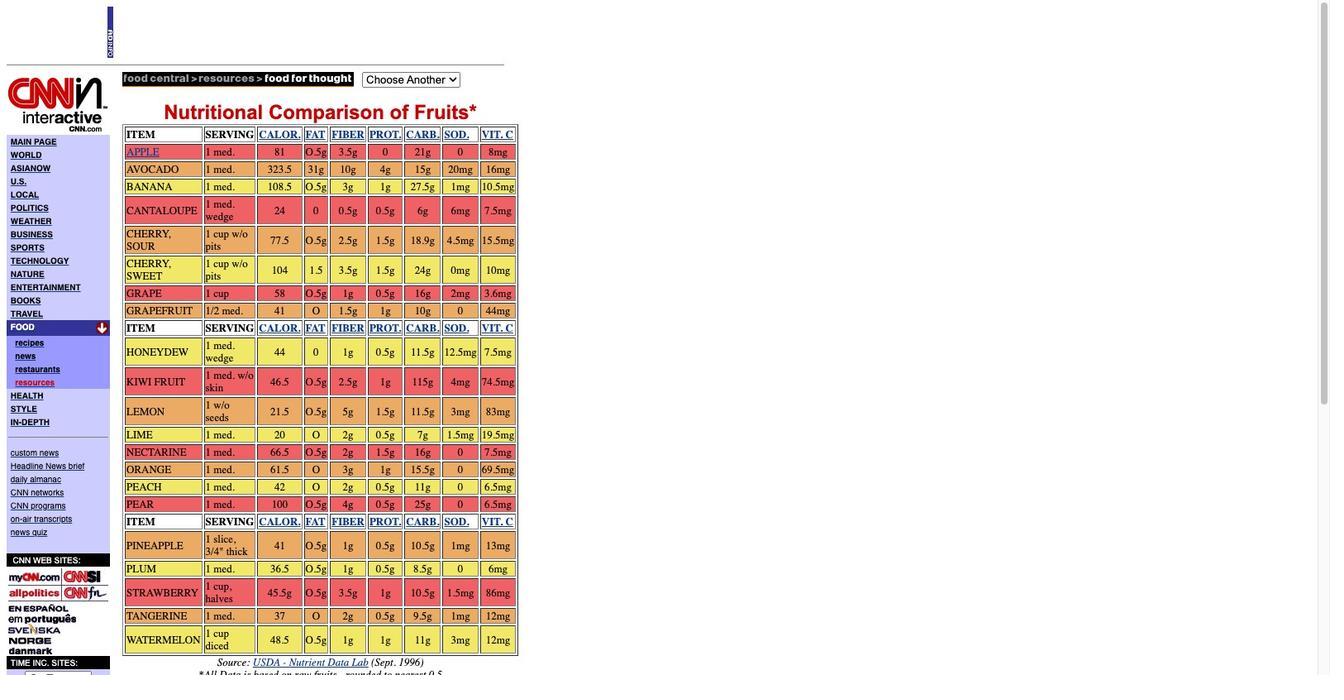 Task type: locate. For each thing, give the bounding box(es) containing it.
carb. link up 115g
[[406, 322, 440, 334]]

1 41 from the top
[[275, 304, 285, 317]]

11g for 1g
[[415, 633, 431, 646]]

recipes
[[15, 338, 44, 347]]

15 1 from the top
[[206, 498, 211, 510]]

6 o.5g from the top
[[306, 405, 327, 417]]

o.5g for 41
[[306, 539, 327, 551]]

vit. c up 13mg
[[482, 515, 514, 528]]

news inside recipes news restaurants resources health style in-depth
[[15, 351, 36, 361]]

11.5g up 7g
[[411, 405, 435, 417]]

med. for 41
[[222, 304, 243, 317]]

0 vertical spatial sod. link
[[445, 128, 469, 141]]

2 carb. from the top
[[406, 322, 440, 334]]

kiwi fruit
[[127, 375, 185, 388]]

o.5g for 108.5
[[306, 180, 327, 193]]

1 2g from the top
[[343, 428, 354, 441]]

1996)
[[399, 656, 424, 668]]

med.
[[214, 146, 235, 158], [214, 163, 235, 175], [214, 180, 235, 193], [214, 198, 235, 210], [222, 304, 243, 317], [214, 339, 235, 352], [214, 369, 235, 381], [214, 428, 235, 441], [214, 446, 235, 458], [214, 463, 235, 476], [214, 481, 235, 493], [214, 498, 235, 510], [214, 563, 235, 575], [214, 610, 235, 622]]

med. for 20
[[214, 428, 235, 441]]

0 vertical spatial 2.5g
[[339, 234, 358, 246]]

0.5g for 9.5g
[[376, 610, 395, 622]]

med. for 44
[[214, 339, 235, 352]]

restaurants
[[15, 364, 60, 374]]

0.5g for 8.5g
[[376, 563, 395, 575]]

20mg
[[449, 163, 473, 175]]

1 vertical spatial fat link
[[306, 322, 326, 334]]

0.5g for 7g
[[376, 428, 395, 441]]

11.5g for 12.5mg
[[411, 345, 435, 358]]

16 1 from the top
[[206, 533, 211, 545]]

1
[[206, 146, 211, 158], [206, 163, 211, 175], [206, 180, 211, 193], [206, 198, 211, 210], [206, 227, 211, 240], [206, 257, 211, 270], [206, 287, 211, 299], [206, 339, 211, 352], [206, 369, 211, 381], [206, 399, 211, 411], [206, 428, 211, 441], [206, 446, 211, 458], [206, 463, 211, 476], [206, 481, 211, 493], [206, 498, 211, 510], [206, 533, 211, 545], [206, 563, 211, 575], [206, 580, 211, 592], [206, 610, 211, 622], [206, 627, 211, 639]]

2 vit. from the top
[[482, 322, 503, 334]]

2 vertical spatial prot.
[[370, 515, 401, 528]]

entertainment link
[[11, 282, 81, 292]]

6 1 med. from the top
[[206, 463, 235, 476]]

c down the "44mg"
[[506, 322, 514, 334]]

1 med. for 42
[[206, 481, 235, 493]]

1 3mg from the top
[[451, 405, 470, 417]]

3 fat link from the top
[[306, 515, 326, 528]]

calor. link up 81
[[259, 128, 301, 141]]

41
[[275, 304, 285, 317], [275, 539, 285, 551]]

1 for cherry, sweet
[[206, 257, 211, 270]]

o.5g right 100
[[306, 498, 327, 510]]

fruits*
[[414, 101, 477, 123]]

vit. c link for sod. link related to 3rd the fiber link from the top of the page
[[482, 515, 514, 528]]

1 16g from the top
[[415, 287, 431, 299]]

11g up 25g
[[415, 481, 431, 493]]

4g right 100
[[343, 498, 354, 510]]

cup up 'source:'
[[214, 627, 229, 639]]

2 1.5mg from the top
[[447, 586, 474, 598]]

2 calor. from the top
[[259, 322, 301, 334]]

fiber link
[[332, 128, 365, 141], [332, 322, 365, 334], [332, 515, 365, 528]]

2 12mg from the top
[[486, 633, 511, 646]]

o.5g right 45.5g
[[306, 586, 327, 598]]

0 vertical spatial vit.
[[482, 128, 503, 141]]

7.5mg down 10.5mg
[[485, 204, 512, 216]]

o.5g for 100
[[306, 498, 327, 510]]

2 vertical spatial sod.
[[445, 515, 469, 528]]

serving calor. fat fiber prot. carb. sod. for 2nd the fiber link
[[206, 322, 469, 334]]

5 1 med. from the top
[[206, 446, 235, 458]]

3 1 from the top
[[206, 180, 211, 193]]

1.5mg left 86mg on the left bottom
[[447, 586, 474, 598]]

resources link
[[15, 377, 55, 387]]

16g down 7g
[[415, 446, 431, 458]]

5 o from the top
[[312, 610, 320, 622]]

0 vertical spatial carb.
[[406, 128, 440, 141]]

o.5g for 77.5
[[306, 234, 327, 246]]

11g
[[415, 481, 431, 493], [415, 633, 431, 646]]

0 vertical spatial 11.5g
[[411, 345, 435, 358]]

0 vertical spatial cherry,
[[127, 227, 171, 240]]

1 vertical spatial news
[[40, 448, 59, 457]]

news for headline
[[40, 448, 59, 457]]

w/o left 77.5
[[232, 227, 248, 240]]

0 vertical spatial carb. link
[[406, 128, 440, 141]]

16g for 0.5g
[[415, 287, 431, 299]]

7.5mg down 19.5mg
[[485, 446, 512, 458]]

calor. link down 100
[[259, 515, 301, 528]]

wedge right the cantaloupe
[[206, 210, 234, 223]]

style
[[11, 404, 37, 414]]

2 vertical spatial vit.
[[482, 515, 503, 528]]

2.5g right 77.5
[[339, 234, 358, 246]]

0 vertical spatial fat link
[[306, 128, 326, 141]]

fat
[[306, 128, 326, 141], [306, 322, 326, 334], [306, 515, 326, 528]]

calor. link up "44"
[[259, 322, 301, 334]]

1 1 med. from the top
[[206, 146, 235, 158]]

3.6mg
[[485, 287, 512, 299]]

carb. up '21g'
[[406, 128, 440, 141]]

3.5g down comparison
[[339, 146, 358, 158]]

1 vertical spatial carb.
[[406, 322, 440, 334]]

1 vertical spatial sod. link
[[445, 322, 469, 334]]

recipes news restaurants resources health style in-depth
[[11, 338, 60, 427]]

6mg down 13mg
[[489, 563, 508, 575]]

1 vertical spatial calor. link
[[259, 322, 301, 334]]

1 med. for 108.5
[[206, 180, 235, 193]]

1 vertical spatial 11g
[[415, 633, 431, 646]]

(sept.
[[371, 656, 396, 668]]

c
[[506, 128, 514, 141], [506, 322, 514, 334], [506, 515, 514, 528]]

24
[[275, 204, 285, 216]]

1 med. for 37
[[206, 610, 235, 622]]

1 10.5g from the top
[[411, 539, 435, 551]]

1 vertical spatial vit.
[[482, 322, 503, 334]]

8 1 med. from the top
[[206, 498, 235, 510]]

10.5g
[[411, 539, 435, 551], [411, 586, 435, 598]]

1 carb. link from the top
[[406, 128, 440, 141]]

data
[[328, 656, 349, 668]]

2 vertical spatial vit. c
[[482, 515, 514, 528]]

serving calor. fat fiber prot. carb. sod. down 100
[[206, 515, 469, 528]]

1 med. for 61.5
[[206, 463, 235, 476]]

0 vertical spatial vit. c
[[482, 128, 514, 141]]

13 1 from the top
[[206, 463, 211, 476]]

3 3.5g from the top
[[339, 586, 358, 598]]

1 vertical spatial 3g
[[343, 463, 354, 476]]

2.5g
[[339, 234, 358, 246], [339, 375, 358, 388]]

10g down 24g
[[415, 304, 431, 317]]

1 fiber from the top
[[332, 128, 365, 141]]

1 vertical spatial 4g
[[343, 498, 354, 510]]

1 vertical spatial 6mg
[[489, 563, 508, 575]]

item down pear
[[127, 515, 155, 528]]

custom news headline news brief daily almanac cnn networks cnn programs on-air transcripts news quiz
[[11, 448, 85, 537]]

vit. c for vit. c link corresponding to sod. link associated with 2nd the fiber link
[[482, 322, 514, 334]]

2 41 from the top
[[275, 539, 285, 551]]

sports link
[[11, 242, 45, 252]]

1 vertical spatial 16g
[[415, 446, 431, 458]]

serving for 3rd the fiber link from the bottom of the page
[[206, 128, 254, 141]]

0 vertical spatial vit. c link
[[482, 128, 514, 141]]

3 vit. c link from the top
[[482, 515, 514, 528]]

7 o.5g from the top
[[306, 446, 327, 458]]

o right 61.5
[[312, 463, 320, 476]]

0 vertical spatial 3g
[[343, 180, 354, 193]]

o.5g up source: usda - nutrient data lab (sept. 1996)
[[306, 633, 327, 646]]

1 vertical spatial pits
[[206, 270, 221, 282]]

1 cherry, from the top
[[127, 227, 171, 240]]

cnn down daily on the bottom of the page
[[11, 487, 28, 497]]

1 vertical spatial 1mg
[[451, 539, 470, 551]]

o down 1.5
[[312, 304, 320, 317]]

1 1 cup w/o pits from the top
[[206, 227, 248, 252]]

grapefruit
[[127, 304, 193, 317]]

41 up 36.5
[[275, 539, 285, 551]]

1 vertical spatial 1 cup w/o pits
[[206, 257, 248, 282]]

1 med. for 81
[[206, 146, 235, 158]]

wedge up 1 med. w/o skin
[[206, 352, 234, 364]]

thick
[[226, 545, 248, 558]]

calor. link for 3rd the fiber link from the top of the page
[[259, 515, 301, 528]]

cherry, down sour
[[127, 257, 171, 270]]

10.5g up 8.5g
[[411, 539, 435, 551]]

3 7.5mg from the top
[[485, 446, 512, 458]]

3 carb. link from the top
[[406, 515, 440, 528]]

o
[[312, 304, 320, 317], [312, 428, 320, 441], [312, 463, 320, 476], [312, 481, 320, 493], [312, 610, 320, 622]]

vit. c for vit. c link corresponding to 3rd the fiber link from the bottom of the page's sod. link
[[482, 128, 514, 141]]

w/o for 46.5
[[238, 369, 254, 381]]

1 serving calor. fat fiber prot. carb. sod. from the top
[[206, 128, 469, 141]]

1 vertical spatial c
[[506, 322, 514, 334]]

27.5g
[[411, 180, 435, 193]]

12mg for 3mg
[[486, 633, 511, 646]]

3g
[[343, 180, 354, 193], [343, 463, 354, 476]]

1 calor. from the top
[[259, 128, 301, 141]]

0 vertical spatial sod.
[[445, 128, 469, 141]]

vit. c link
[[482, 128, 514, 141], [482, 322, 514, 334], [482, 515, 514, 528]]

o.5g for 66.5
[[306, 446, 327, 458]]

med. for 81
[[214, 146, 235, 158]]

sites: for time inc. sites:
[[51, 658, 78, 668]]

item up apple link
[[127, 128, 155, 141]]

watermelon 1 cup diced
[[127, 627, 229, 652]]

o.5g up 1.5
[[306, 234, 327, 246]]

cnn websites image
[[8, 568, 108, 654]]

1mg down 20mg
[[451, 180, 470, 193]]

1 pits from the top
[[206, 240, 221, 252]]

2 carb. link from the top
[[406, 322, 440, 334]]

3 serving from the top
[[206, 515, 254, 528]]

1 vertical spatial 41
[[275, 539, 285, 551]]

2 prot. link from the top
[[370, 322, 401, 334]]

2 vertical spatial fat link
[[306, 515, 326, 528]]

1 cup w/o pits up 1 cup
[[206, 257, 248, 282]]

3 serving calor. fat fiber prot. carb. sod. from the top
[[206, 515, 469, 528]]

2 vertical spatial item
[[127, 515, 155, 528]]

1 med. for 36.5
[[206, 563, 235, 575]]

sod.
[[445, 128, 469, 141], [445, 322, 469, 334], [445, 515, 469, 528]]

1 2.5g from the top
[[339, 234, 358, 246]]

1 vertical spatial 1.5mg
[[447, 586, 474, 598]]

1.5g for 2g
[[376, 446, 395, 458]]

3g for o.5g
[[343, 180, 354, 193]]

3g right 108.5
[[343, 180, 354, 193]]

1 3.5g from the top
[[339, 146, 358, 158]]

2g
[[343, 428, 354, 441], [343, 446, 354, 458], [343, 481, 354, 493], [343, 610, 354, 622]]

1 inside 1 slice, 3/4" thick
[[206, 533, 211, 545]]

o right "42"
[[312, 481, 320, 493]]

15.5mg
[[482, 234, 515, 246]]

3 c from the top
[[506, 515, 514, 528]]

cup for 77.5
[[214, 227, 229, 240]]

tangerine
[[127, 610, 187, 622]]

prot. link for 3rd the fiber link from the top of the page
[[370, 515, 401, 528]]

4 1 med. from the top
[[206, 428, 235, 441]]

carb. link down 25g
[[406, 515, 440, 528]]

1 o.5g from the top
[[306, 146, 327, 158]]

2 3.5g from the top
[[339, 263, 358, 276]]

0 vertical spatial 10.5g
[[411, 539, 435, 551]]

3g for o
[[343, 463, 354, 476]]

1.5mg left 19.5mg
[[447, 428, 474, 441]]

0 vertical spatial 1 cup w/o pits
[[206, 227, 248, 252]]

2 vertical spatial 3.5g
[[339, 586, 358, 598]]

1 vertical spatial serving
[[206, 322, 254, 334]]

1 for banana
[[206, 180, 211, 193]]

36.5
[[271, 563, 289, 575]]

1 wedge from the top
[[206, 210, 234, 223]]

1 sod. link from the top
[[445, 128, 469, 141]]

w/o inside 1 med. w/o skin
[[238, 369, 254, 381]]

1 med. for 323.5
[[206, 163, 235, 175]]

o.5g down 1.5
[[306, 287, 327, 299]]

air
[[23, 514, 32, 524]]

3 fiber from the top
[[332, 515, 365, 528]]

13mg
[[486, 539, 511, 551]]

0 for 15.5g
[[458, 463, 464, 476]]

on-air transcripts link
[[11, 514, 72, 524]]

3mg for 12mg
[[451, 633, 470, 646]]

2 vertical spatial sod. link
[[445, 515, 469, 528]]

o.5g left 5g
[[306, 405, 327, 417]]

0 vertical spatial calor. link
[[259, 128, 301, 141]]

cantaloupe
[[127, 204, 197, 216]]

1 vertical spatial sites:
[[51, 658, 78, 668]]

1 vertical spatial 6.5mg
[[485, 498, 512, 510]]

1 vertical spatial 10.5g
[[411, 586, 435, 598]]

sod. link for 3rd the fiber link from the top of the page
[[445, 515, 469, 528]]

skin
[[206, 381, 224, 394]]

carb. down 25g
[[406, 515, 440, 528]]

16g down 24g
[[415, 287, 431, 299]]

med. for 100
[[214, 498, 235, 510]]

10g right 31g
[[340, 163, 356, 175]]

1mg right 9.5g
[[451, 610, 470, 622]]

0 horizontal spatial 4g
[[343, 498, 354, 510]]

0 vertical spatial 3.5g
[[339, 146, 358, 158]]

11g down 9.5g
[[415, 633, 431, 646]]

1 1 from the top
[[206, 146, 211, 158]]

w/o inside 1 w/o seeds
[[214, 399, 230, 411]]

headline news brief link
[[11, 461, 85, 471]]

0 vertical spatial fiber link
[[332, 128, 365, 141]]

sod. link for 3rd the fiber link from the bottom of the page
[[445, 128, 469, 141]]

2 vertical spatial 7.5mg
[[485, 446, 512, 458]]

travel link
[[11, 309, 43, 318]]

2 vertical spatial 1mg
[[451, 610, 470, 622]]

2 1mg from the top
[[451, 539, 470, 551]]

6mg up 4.5mg
[[451, 204, 470, 216]]

2 1 med. from the top
[[206, 163, 235, 175]]

2 vertical spatial fiber link
[[332, 515, 365, 528]]

3 o from the top
[[312, 463, 320, 476]]

0 vertical spatial 1mg
[[451, 180, 470, 193]]

vit. down the "44mg"
[[482, 322, 503, 334]]

o.5g right 46.5
[[306, 375, 327, 388]]

diced
[[206, 639, 229, 652]]

3 vit. c from the top
[[482, 515, 514, 528]]

1 vertical spatial calor.
[[259, 322, 301, 334]]

sour
[[127, 240, 155, 252]]

0 vertical spatial calor.
[[259, 128, 301, 141]]

vit. c up the 8mg
[[482, 128, 514, 141]]

1 vertical spatial fiber link
[[332, 322, 365, 334]]

cnn up the on-
[[11, 500, 28, 510]]

c up 13mg
[[506, 515, 514, 528]]

2 vertical spatial serving calor. fat fiber prot. carb. sod.
[[206, 515, 469, 528]]

0 vertical spatial pits
[[206, 240, 221, 252]]

1 carb. from the top
[[406, 128, 440, 141]]

calor. up 81
[[259, 128, 301, 141]]

0 for 8.5g
[[458, 563, 464, 575]]

9 1 from the top
[[206, 369, 211, 381]]

0 vertical spatial 11g
[[415, 481, 431, 493]]

sites: right inc.
[[51, 658, 78, 668]]

1 12mg from the top
[[486, 610, 511, 622]]

3 sod. from the top
[[445, 515, 469, 528]]

style link
[[11, 404, 37, 414]]

vit. c link down the "44mg"
[[482, 322, 514, 334]]

8.5g
[[414, 563, 432, 575]]

2 o from the top
[[312, 428, 320, 441]]

sites:
[[54, 555, 80, 565], [51, 658, 78, 668]]

0 vertical spatial fiber
[[332, 128, 365, 141]]

10 1 from the top
[[206, 399, 211, 411]]

10.5g up 9.5g
[[411, 586, 435, 598]]

cnn left web
[[13, 555, 31, 565]]

1 vit. c from the top
[[482, 128, 514, 141]]

politics
[[11, 203, 49, 213]]

0 vertical spatial 12mg
[[486, 610, 511, 622]]

2 1 cup w/o pits from the top
[[206, 257, 248, 282]]

2 vertical spatial fiber
[[332, 515, 365, 528]]

carb. up 115g
[[406, 322, 440, 334]]

news up headline news brief link
[[40, 448, 59, 457]]

2 sod. from the top
[[445, 322, 469, 334]]

w/o
[[232, 227, 248, 240], [232, 257, 248, 270], [238, 369, 254, 381], [214, 399, 230, 411]]

2 fat link from the top
[[306, 322, 326, 334]]

9.5g
[[414, 610, 432, 622]]

7.5mg up 74.5mg
[[485, 345, 512, 358]]

2.5g up 5g
[[339, 375, 358, 388]]

1 vertical spatial 11.5g
[[411, 405, 435, 417]]

3 cup from the top
[[214, 287, 229, 299]]

calor. up "44"
[[259, 322, 301, 334]]

41 down 58
[[275, 304, 285, 317]]

c up the 8mg
[[506, 128, 514, 141]]

w/o down skin
[[214, 399, 230, 411]]

1 med. for 20
[[206, 428, 235, 441]]

5 1 from the top
[[206, 227, 211, 240]]

vit. c link up 13mg
[[482, 515, 514, 528]]

med. for 61.5
[[214, 463, 235, 476]]

3.5g for 1.5g
[[339, 263, 358, 276]]

1 vit. from the top
[[482, 128, 503, 141]]

o for 42
[[312, 481, 320, 493]]

carb. link up '21g'
[[406, 128, 440, 141]]

1 inside strawberry 1 cup, halves
[[206, 580, 211, 592]]

med. inside 1 med. wedge
[[214, 339, 235, 352]]

2 vertical spatial fat
[[306, 515, 326, 528]]

1 1.5mg from the top
[[447, 428, 474, 441]]

headline
[[11, 461, 43, 471]]

0 for 21g
[[458, 146, 464, 158]]

4.5mg
[[447, 234, 474, 246]]

vit. c link for 3rd the fiber link from the bottom of the page's sod. link
[[482, 128, 514, 141]]

8 o.5g from the top
[[306, 498, 327, 510]]

serving for 3rd the fiber link from the top of the page
[[206, 515, 254, 528]]

serving calor. fat fiber prot. carb. sod. down comparison
[[206, 128, 469, 141]]

5g
[[343, 405, 354, 417]]

3.5g right 1.5
[[339, 263, 358, 276]]

1 vertical spatial prot.
[[370, 322, 401, 334]]

cup for 104
[[214, 257, 229, 270]]

2 16g from the top
[[415, 446, 431, 458]]

med. for 108.5
[[214, 180, 235, 193]]

4g left 15g
[[380, 163, 391, 175]]

o.5g down 31g
[[306, 180, 327, 193]]

usda
[[253, 656, 280, 668]]

weather
[[11, 216, 52, 226]]

o right 37
[[312, 610, 320, 622]]

2 11.5g from the top
[[411, 405, 435, 417]]

serving calor. fat fiber prot. carb. sod. down 1.5
[[206, 322, 469, 334]]

1 prot. from the top
[[370, 128, 401, 141]]

banana
[[127, 180, 173, 193]]

0 vertical spatial wedge
[[206, 210, 234, 223]]

2 vertical spatial c
[[506, 515, 514, 528]]

2 3g from the top
[[343, 463, 354, 476]]

o.5g for 21.5
[[306, 405, 327, 417]]

1 inside cantaloupe 1 med. wedge
[[206, 198, 211, 210]]

1.5
[[310, 263, 323, 276]]

pits for cherry, sour
[[206, 240, 221, 252]]

2 cherry, from the top
[[127, 257, 171, 270]]

1 vertical spatial wedge
[[206, 352, 234, 364]]

0 vertical spatial serving calor. fat fiber prot. carb. sod.
[[206, 128, 469, 141]]

med. for 37
[[214, 610, 235, 622]]

1 inside 1 w/o seeds
[[206, 399, 211, 411]]

0 vertical spatial 6.5mg
[[485, 481, 512, 493]]

o.5g right thick
[[306, 539, 327, 551]]

2 vertical spatial prot. link
[[370, 515, 401, 528]]

1 cup w/o pits left 77.5
[[206, 227, 248, 252]]

10mg
[[486, 263, 511, 276]]

1 6.5mg from the top
[[485, 481, 512, 493]]

9 1 med. from the top
[[206, 563, 235, 575]]

1 for tangerine
[[206, 610, 211, 622]]

0 vertical spatial news
[[15, 351, 36, 361]]

16g
[[415, 287, 431, 299], [415, 446, 431, 458]]

11.5g for 3mg
[[411, 405, 435, 417]]

med. inside 1 med. w/o skin
[[214, 369, 235, 381]]

1mg left 13mg
[[451, 539, 470, 551]]

vit. c link up the 8mg
[[482, 128, 514, 141]]

source:
[[217, 656, 250, 668]]

daily
[[11, 474, 28, 484]]

news down recipes
[[15, 351, 36, 361]]

7 1 from the top
[[206, 287, 211, 299]]

0 vertical spatial 4g
[[380, 163, 391, 175]]

1 vertical spatial vit. c link
[[482, 322, 514, 334]]

2 sod. link from the top
[[445, 322, 469, 334]]

18.9g
[[411, 234, 435, 246]]

1.5g
[[376, 234, 395, 246], [376, 263, 395, 276], [339, 304, 358, 317], [376, 405, 395, 417], [376, 446, 395, 458]]

calor. down 100
[[259, 515, 301, 528]]

3 sod. link from the top
[[445, 515, 469, 528]]

item down grapefruit
[[127, 322, 155, 334]]

11.5g up 115g
[[411, 345, 435, 358]]

9 o.5g from the top
[[306, 539, 327, 551]]

1 vertical spatial 3mg
[[451, 633, 470, 646]]

0
[[383, 146, 388, 158], [458, 146, 464, 158], [314, 204, 319, 216], [458, 304, 464, 317], [314, 345, 319, 358], [458, 446, 464, 458], [458, 463, 464, 476], [458, 481, 464, 493], [458, 498, 464, 510], [458, 563, 464, 575]]

1 vertical spatial 2.5g
[[339, 375, 358, 388]]

1 inside 1 med. w/o skin
[[206, 369, 211, 381]]

cup down cantaloupe 1 med. wedge
[[214, 227, 229, 240]]

2 vertical spatial calor.
[[259, 515, 301, 528]]

sites: right web
[[54, 555, 80, 565]]

3.5g right 45.5g
[[339, 586, 358, 598]]

2 6.5mg from the top
[[485, 498, 512, 510]]

cherry, for sweet
[[127, 257, 171, 270]]

1 for pear
[[206, 498, 211, 510]]

0 for 11g
[[458, 481, 464, 493]]

2 vertical spatial vit. c link
[[482, 515, 514, 528]]

news down the on-
[[11, 527, 30, 537]]

0 vertical spatial serving
[[206, 128, 254, 141]]

cup up "1/2 med."
[[214, 287, 229, 299]]

w/o for 104
[[232, 257, 248, 270]]

2 fat from the top
[[306, 322, 326, 334]]

25g
[[415, 498, 431, 510]]

3 carb. from the top
[[406, 515, 440, 528]]

serving down "nutritional"
[[206, 128, 254, 141]]

15g
[[415, 163, 431, 175]]

vit. up the 8mg
[[482, 128, 503, 141]]

calor. for calor. link related to 3rd the fiber link from the top of the page
[[259, 515, 301, 528]]

serving down "1/2 med."
[[206, 322, 254, 334]]

3g down 5g
[[343, 463, 354, 476]]

2 vertical spatial calor. link
[[259, 515, 301, 528]]

1 vertical spatial sod.
[[445, 322, 469, 334]]

1 vertical spatial fiber
[[332, 322, 365, 334]]

0 vertical spatial prot. link
[[370, 128, 401, 141]]

37
[[275, 610, 285, 622]]

o.5g up 31g
[[306, 146, 327, 158]]

11 o.5g from the top
[[306, 586, 327, 598]]

1 vertical spatial 7.5mg
[[485, 345, 512, 358]]

serving up slice,
[[206, 515, 254, 528]]

w/o right skin
[[238, 369, 254, 381]]

sod. for sod. link associated with 2nd the fiber link
[[445, 322, 469, 334]]

0 vertical spatial fat
[[306, 128, 326, 141]]

1 horizontal spatial 10g
[[415, 304, 431, 317]]

10.5g for 1.5mg
[[411, 586, 435, 598]]

12 1 from the top
[[206, 446, 211, 458]]

5 o.5g from the top
[[306, 375, 327, 388]]

1 prot. link from the top
[[370, 128, 401, 141]]

asianow
[[11, 163, 51, 173]]

1 med. w/o skin
[[206, 369, 254, 394]]

0 vertical spatial 10g
[[340, 163, 356, 175]]

0 vertical spatial c
[[506, 128, 514, 141]]

news for restaurants
[[15, 351, 36, 361]]

0 vertical spatial item
[[127, 128, 155, 141]]

0 vertical spatial sites:
[[54, 555, 80, 565]]

1 vertical spatial vit. c
[[482, 322, 514, 334]]

1 vertical spatial 12mg
[[486, 633, 511, 646]]

prot. link
[[370, 128, 401, 141], [370, 322, 401, 334], [370, 515, 401, 528]]

1 inside 1 med. wedge
[[206, 339, 211, 352]]

technology link
[[11, 256, 69, 266]]

1 vertical spatial carb. link
[[406, 322, 440, 334]]

vit. up 13mg
[[482, 515, 503, 528]]

o for 41
[[312, 304, 320, 317]]

1 vertical spatial serving calor. fat fiber prot. carb. sod.
[[206, 322, 469, 334]]

3 1mg from the top
[[451, 610, 470, 622]]

item
[[127, 128, 155, 141], [127, 322, 155, 334], [127, 515, 155, 528]]

fat link for 2nd the fiber link's calor. link
[[306, 322, 326, 334]]

sod. link
[[445, 128, 469, 141], [445, 322, 469, 334], [445, 515, 469, 528]]

11 1 from the top
[[206, 428, 211, 441]]

1 11g from the top
[[415, 481, 431, 493]]

1 inside watermelon 1 cup diced
[[206, 627, 211, 639]]

0 vertical spatial 1.5mg
[[447, 428, 474, 441]]

48.5
[[271, 633, 289, 646]]

3 prot. link from the top
[[370, 515, 401, 528]]

2 vit. c from the top
[[482, 322, 514, 334]]

2 2g from the top
[[343, 446, 354, 458]]

o.5g right 36.5
[[306, 563, 327, 575]]

apple
[[127, 146, 159, 158]]

cup up 1 cup
[[214, 257, 229, 270]]

1 7.5mg from the top
[[485, 204, 512, 216]]

cup inside watermelon 1 cup diced
[[214, 627, 229, 639]]

41 for o
[[275, 304, 285, 317]]

cherry, down the cantaloupe
[[127, 227, 171, 240]]

10.5g for 1mg
[[411, 539, 435, 551]]

86mg
[[486, 586, 511, 598]]

7.5mg for 0
[[485, 446, 512, 458]]

o.5g right 66.5
[[306, 446, 327, 458]]



Task type: describe. For each thing, give the bounding box(es) containing it.
o.5g for 58
[[306, 287, 327, 299]]

3 vit. from the top
[[482, 515, 503, 528]]

custom news link
[[11, 448, 59, 457]]

0.5g for 6g
[[376, 204, 395, 216]]

3 item from the top
[[127, 515, 155, 528]]

104
[[272, 263, 288, 276]]

2 prot. from the top
[[370, 322, 401, 334]]

0 for 16g
[[458, 446, 464, 458]]

0 horizontal spatial 10g
[[340, 163, 356, 175]]

carb. for sod. link associated with 2nd the fiber link
[[406, 322, 440, 334]]

81
[[275, 146, 285, 158]]

0.5g for 16g
[[376, 287, 395, 299]]

halves
[[206, 592, 233, 605]]

weather link
[[11, 216, 52, 226]]

1 for peach
[[206, 481, 211, 493]]

3 fat from the top
[[306, 515, 326, 528]]

o.5g for 45.5g
[[306, 586, 327, 598]]

3 prot. from the top
[[370, 515, 401, 528]]

o.5g for 48.5
[[306, 633, 327, 646]]

4.5mg 15.5mg
[[447, 234, 515, 246]]

med. inside cantaloupe 1 med. wedge
[[214, 198, 235, 210]]

1 horizontal spatial 6mg
[[489, 563, 508, 575]]

2 c from the top
[[506, 322, 514, 334]]

source: usda - nutrient data lab (sept. 1996)
[[217, 656, 424, 668]]

0.5g for 11.5g
[[376, 345, 395, 358]]

vit. c for vit. c link for sod. link related to 3rd the fiber link from the top of the page
[[482, 515, 514, 528]]

o.5g for 81
[[306, 146, 327, 158]]

kiwi
[[127, 375, 152, 388]]

7g
[[418, 428, 428, 441]]

books
[[11, 295, 41, 305]]

12mg for 1mg
[[486, 610, 511, 622]]

business
[[11, 229, 53, 239]]

technology
[[11, 256, 69, 266]]

69.5mg
[[482, 463, 515, 476]]

15.5g
[[411, 463, 435, 476]]

1.5mg 19.5mg
[[447, 428, 515, 441]]

plum
[[127, 563, 156, 575]]

cnnin image
[[7, 72, 110, 135]]

16g for 1.5g
[[415, 446, 431, 458]]

sod. link for 2nd the fiber link
[[445, 322, 469, 334]]

nectarine
[[127, 446, 187, 458]]

recipes link
[[15, 338, 44, 347]]

calor. link for 2nd the fiber link
[[259, 322, 301, 334]]

sod. for 3rd the fiber link from the bottom of the page's sod. link
[[445, 128, 469, 141]]

fiber for 3rd the fiber link from the bottom of the page
[[332, 128, 365, 141]]

83mg
[[486, 405, 511, 417]]

quiz
[[32, 527, 47, 537]]

1 slice, 3/4" thick
[[206, 533, 248, 558]]

entertainment
[[11, 282, 81, 292]]

carb. link for 3rd the fiber link from the bottom of the page's sod. link
[[406, 128, 440, 141]]

lab
[[352, 656, 369, 668]]

1/2
[[206, 304, 219, 317]]

12.5mg
[[445, 345, 477, 358]]

vit. c link for sod. link associated with 2nd the fiber link
[[482, 322, 514, 334]]

inc.
[[33, 658, 49, 668]]

2g for 37
[[343, 610, 354, 622]]

med. for 66.5
[[214, 446, 235, 458]]

sod. for sod. link related to 3rd the fiber link from the top of the page
[[445, 515, 469, 528]]

2 item from the top
[[127, 322, 155, 334]]

cnn programs link
[[11, 500, 66, 510]]

ad info image
[[107, 7, 113, 58]]

in-depth link
[[11, 417, 50, 427]]

nutrient
[[289, 656, 325, 668]]

news quiz link
[[11, 527, 47, 537]]

3 fiber link from the top
[[332, 515, 365, 528]]

sites: for cnn web sites:
[[54, 555, 80, 565]]

food link
[[11, 322, 34, 332]]

21.5
[[271, 405, 289, 417]]

in-
[[11, 417, 22, 427]]

1 med. wedge
[[206, 339, 235, 364]]

strawberry 1 cup, halves
[[127, 580, 233, 605]]

o.5g for 46.5
[[306, 375, 327, 388]]

comparison
[[269, 101, 385, 123]]

74.5mg
[[482, 375, 515, 388]]

1.5g for 5g
[[376, 405, 395, 417]]

1 med. for 100
[[206, 498, 235, 510]]

of
[[390, 101, 409, 123]]

time inc. sites:
[[8, 658, 78, 668]]

1 c from the top
[[506, 128, 514, 141]]

calor. link for 3rd the fiber link from the bottom of the page
[[259, 128, 301, 141]]

20
[[275, 428, 285, 441]]

main page link
[[11, 136, 57, 146]]

2.5g for 1.5g
[[339, 234, 358, 246]]

2g for 20
[[343, 428, 354, 441]]

1 horizontal spatial 4g
[[380, 163, 391, 175]]

slice,
[[214, 533, 236, 545]]

2g for 42
[[343, 481, 354, 493]]

med. for 36.5
[[214, 563, 235, 575]]

2 7.5mg from the top
[[485, 345, 512, 358]]

1mg for 10.5mg
[[451, 180, 470, 193]]

resources
[[15, 377, 55, 387]]

med. for 42
[[214, 481, 235, 493]]

pear
[[127, 498, 154, 510]]

8mg
[[489, 146, 508, 158]]

-
[[283, 656, 287, 668]]

1 cup
[[206, 287, 229, 299]]

2.5g for 1g
[[339, 375, 358, 388]]

12.5mg 7.5mg
[[445, 345, 512, 358]]

0 vertical spatial cnn
[[11, 487, 28, 497]]

42
[[275, 481, 285, 493]]

food
[[11, 322, 34, 332]]

1 vertical spatial 10g
[[415, 304, 431, 317]]

carb. link for sod. link related to 3rd the fiber link from the top of the page
[[406, 515, 440, 528]]

calor. for 2nd the fiber link's calor. link
[[259, 322, 301, 334]]

44
[[275, 345, 285, 358]]

pits for cherry, sweet
[[206, 270, 221, 282]]

main
[[11, 136, 32, 146]]

58
[[275, 287, 285, 299]]

3/4"
[[206, 545, 224, 558]]

networks
[[31, 487, 64, 497]]

2 fiber link from the top
[[332, 322, 365, 334]]

66.5
[[271, 446, 289, 458]]

o.5g for 36.5
[[306, 563, 327, 575]]

3.5g for 1g
[[339, 586, 358, 598]]

cup for 58
[[214, 287, 229, 299]]

depth
[[22, 417, 50, 427]]

prot. link for 2nd the fiber link
[[370, 322, 401, 334]]

0.5g for 10.5g
[[376, 539, 395, 551]]

peach
[[127, 481, 162, 493]]

108.5
[[268, 180, 292, 193]]

carb. for 3rd the fiber link from the bottom of the page's sod. link
[[406, 128, 440, 141]]

61.5
[[271, 463, 289, 476]]

1 for avocado
[[206, 163, 211, 175]]

pineapple
[[127, 539, 183, 551]]

health link
[[11, 390, 44, 400]]

1 for lemon
[[206, 399, 211, 411]]

sports
[[11, 242, 45, 252]]

1 fiber link from the top
[[332, 128, 365, 141]]

serving calor. fat fiber prot. carb. sod. for 3rd the fiber link from the bottom of the page
[[206, 128, 469, 141]]

3mg for 83mg
[[451, 405, 470, 417]]

time
[[11, 658, 30, 668]]

41 for o.5g
[[275, 539, 285, 551]]

1mg for 12mg
[[451, 610, 470, 622]]

programs
[[31, 500, 66, 510]]

0 horizontal spatial 6mg
[[451, 204, 470, 216]]

calor. for 3rd the fiber link from the bottom of the page's calor. link
[[259, 128, 301, 141]]

2g for 66.5
[[343, 446, 354, 458]]

1 fat from the top
[[306, 128, 326, 141]]

1 cup w/o pits for 104
[[206, 257, 248, 282]]

custom
[[11, 448, 37, 457]]

w/o for 77.5
[[232, 227, 248, 240]]

31g
[[308, 163, 324, 175]]

1.5mg for 1.5mg 19.5mg
[[447, 428, 474, 441]]

0.5g for 11g
[[376, 481, 395, 493]]

asianow link
[[11, 163, 51, 173]]

cherry, sweet
[[127, 257, 171, 282]]

o for 37
[[312, 610, 320, 622]]

1 for grape
[[206, 287, 211, 299]]

med. for 323.5
[[214, 163, 235, 175]]

6.5mg for 25g
[[485, 498, 512, 510]]

honeydew
[[127, 345, 189, 358]]

0 for 25g
[[458, 498, 464, 510]]

wedge inside cantaloupe 1 med. wedge
[[206, 210, 234, 223]]

16mg
[[486, 163, 511, 175]]

2 vertical spatial news
[[11, 527, 30, 537]]

nutritional comparison of fruits*
[[164, 101, 477, 123]]

1 for lime
[[206, 428, 211, 441]]

page
[[34, 136, 57, 146]]

o for 61.5
[[312, 463, 320, 476]]

2mg
[[451, 287, 470, 299]]

1 for nectarine
[[206, 446, 211, 458]]

10.5mg
[[482, 180, 515, 193]]

med. for 46.5
[[214, 369, 235, 381]]

1 for honeydew
[[206, 339, 211, 352]]

wedge inside 1 med. wedge
[[206, 352, 234, 364]]

323.5
[[268, 163, 292, 175]]

1 vertical spatial cnn
[[11, 500, 28, 510]]

11g for 0.5g
[[415, 481, 431, 493]]

health
[[11, 390, 44, 400]]

carb. for sod. link related to 3rd the fiber link from the top of the page
[[406, 515, 440, 528]]

19.5mg
[[482, 428, 515, 441]]

transcripts
[[34, 514, 72, 524]]

o for 20
[[312, 428, 320, 441]]

1 item from the top
[[127, 128, 155, 141]]

0.5g for 25g
[[376, 498, 395, 510]]

1 for plum
[[206, 563, 211, 575]]

2 vertical spatial cnn
[[13, 555, 31, 565]]



Task type: vqa. For each thing, say whether or not it's contained in the screenshot.
has in the 'ULA was formed in 2006 in response to the US military's need to keep both Boeing's Delta and Lockheed Martin's Atlas rockets operational. But the launch industry looks far different today than it did nearly two decades ago, and in the meantime SpaceX has emerged as a dominant force that undercuts ULA on price.'
no



